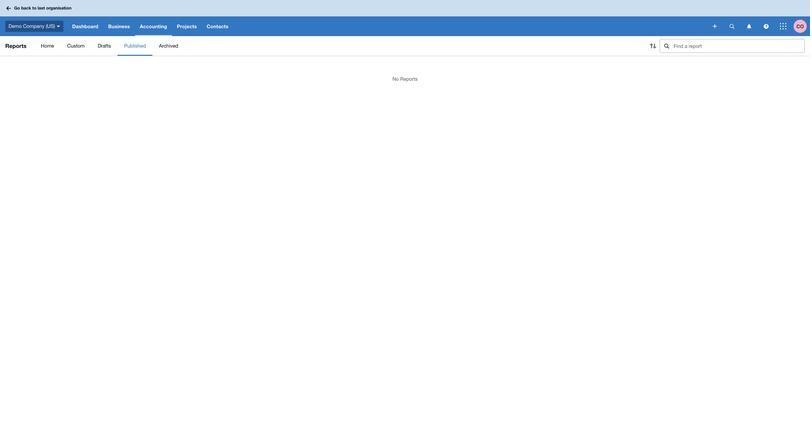 Task type: locate. For each thing, give the bounding box(es) containing it.
organisation
[[46, 5, 72, 11]]

last
[[38, 5, 45, 11]]

Find a report text field
[[674, 39, 805, 53]]

published
[[124, 43, 146, 49]]

go back to last organisation
[[14, 5, 72, 11]]

0 vertical spatial reports
[[5, 42, 26, 49]]

contacts
[[207, 23, 229, 29]]

accounting button
[[135, 16, 172, 36]]

go
[[14, 5, 20, 11]]

menu
[[34, 36, 642, 56]]

drafts
[[98, 43, 111, 49]]

reports right no
[[400, 76, 418, 82]]

co button
[[794, 16, 811, 36]]

None field
[[660, 39, 805, 53]]

1 horizontal spatial svg image
[[730, 24, 735, 29]]

published link
[[118, 36, 153, 56]]

home
[[41, 43, 54, 49]]

dashboard link
[[67, 16, 103, 36]]

menu containing home
[[34, 36, 642, 56]]

svg image
[[6, 6, 11, 10], [780, 23, 787, 30], [747, 24, 752, 29], [764, 24, 769, 29], [57, 26, 60, 27]]

svg image inside demo company (us) popup button
[[57, 26, 60, 27]]

contacts button
[[202, 16, 233, 36]]

reports down demo
[[5, 42, 26, 49]]

reports
[[5, 42, 26, 49], [400, 76, 418, 82]]

drafts link
[[91, 36, 118, 56]]

go back to last organisation link
[[4, 2, 75, 14]]

svg image
[[730, 24, 735, 29], [713, 24, 717, 28]]

projects button
[[172, 16, 202, 36]]

banner
[[0, 0, 811, 36]]

accounting
[[140, 23, 167, 29]]

projects
[[177, 23, 197, 29]]

1 vertical spatial reports
[[400, 76, 418, 82]]

0 horizontal spatial reports
[[5, 42, 26, 49]]

co
[[797, 23, 804, 29]]

0 horizontal spatial svg image
[[713, 24, 717, 28]]



Task type: vqa. For each thing, say whether or not it's contained in the screenshot.
NAVIGATION containing Dashboard
no



Task type: describe. For each thing, give the bounding box(es) containing it.
demo company (us)
[[9, 23, 55, 29]]

custom
[[67, 43, 85, 49]]

(us)
[[46, 23, 55, 29]]

no
[[393, 76, 399, 82]]

1 horizontal spatial reports
[[400, 76, 418, 82]]

back
[[21, 5, 31, 11]]

business
[[108, 23, 130, 29]]

company
[[23, 23, 44, 29]]

sort reports image
[[647, 39, 660, 53]]

home link
[[34, 36, 61, 56]]

custom link
[[61, 36, 91, 56]]

demo company (us) button
[[0, 16, 67, 36]]

archived link
[[153, 36, 185, 56]]

banner containing co
[[0, 0, 811, 36]]

svg image inside "go back to last organisation" link
[[6, 6, 11, 10]]

demo
[[9, 23, 22, 29]]

to
[[32, 5, 36, 11]]

no reports
[[393, 76, 418, 82]]

business button
[[103, 16, 135, 36]]

archived
[[159, 43, 178, 49]]

dashboard
[[72, 23, 98, 29]]



